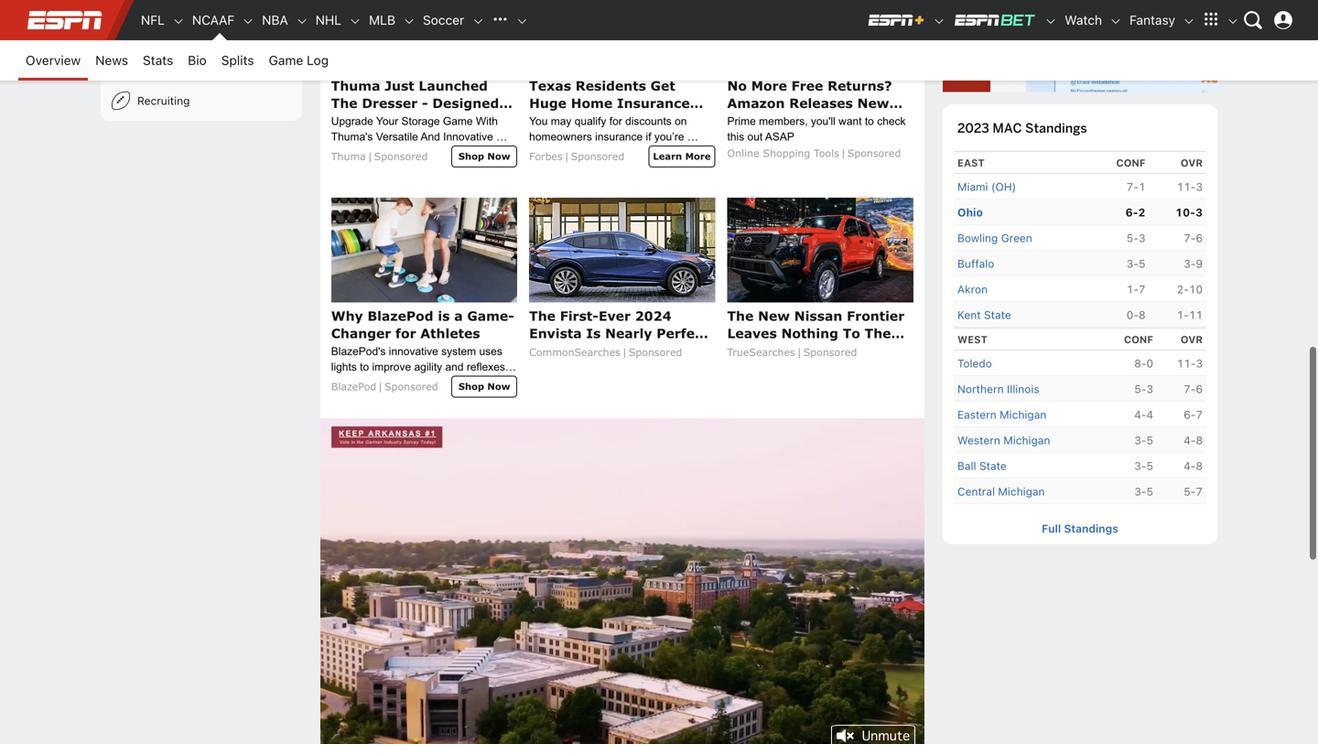 Task type: describe. For each thing, give the bounding box(es) containing it.
rankings link
[[101, 0, 302, 40]]

soccer
[[423, 12, 465, 27]]

7- for illinois
[[1184, 383, 1196, 396]]

11- for 7-
[[1177, 357, 1196, 370]]

ball state
[[958, 460, 1007, 472]]

(oh)
[[992, 180, 1017, 193]]

ncaaf image
[[242, 15, 255, 28]]

3-5 for buffalo
[[1127, 257, 1146, 270]]

toledo
[[958, 357, 993, 370]]

the up 'leaves'
[[728, 308, 754, 323]]

learn more button
[[649, 145, 716, 167]]

in
[[605, 161, 613, 174]]

claims
[[529, 161, 561, 174]]

1 vertical spatial for
[[396, 325, 416, 341]]

get
[[651, 78, 676, 93]]

2023
[[958, 120, 990, 136]]

5-3 for bowling green
[[1127, 232, 1146, 244]]

6-7
[[1184, 408, 1203, 421]]

if
[[646, 130, 652, 143]]

10-3
[[1176, 206, 1203, 219]]

1-11
[[1177, 309, 1203, 321]]

nba link
[[255, 0, 296, 40]]

reduction
[[529, 112, 602, 128]]

want
[[839, 115, 862, 127]]

to inside the why blazepod is a game- changer for athletes blazepod's innovative system uses lights to improve agility and reflexes. perfect for athletes and coaches. blazepod | sponsored
[[360, 361, 369, 373]]

(search
[[529, 343, 586, 358]]

fantasy link
[[1123, 0, 1183, 40]]

thuma inside thuma just launched the dresser - designed to fit any space
[[331, 78, 380, 93]]

-
[[422, 95, 428, 111]]

why
[[331, 308, 363, 323]]

akron link
[[958, 281, 988, 298]]

10-
[[1176, 206, 1196, 219]]

1 vertical spatial standings
[[1065, 522, 1119, 535]]

nfl image
[[172, 15, 185, 28]]

nfl link
[[134, 0, 172, 40]]

1 vertical spatial blazepod
[[331, 380, 376, 393]]

qualified
[[625, 161, 666, 174]]

conf for 8-0
[[1124, 334, 1154, 346]]

truesearches
[[728, 346, 796, 358]]

texas residents get huge home insurance reduction
[[529, 78, 690, 128]]

ncaaf
[[192, 12, 235, 27]]

leaves
[[728, 325, 777, 341]]

athletes
[[421, 325, 480, 341]]

3- for buffalo
[[1127, 257, 1139, 270]]

schedule link
[[101, 40, 302, 80]]

thuma just launched the dresser - designed to fit any space
[[331, 78, 499, 128]]

news
[[95, 53, 128, 68]]

full
[[1042, 522, 1062, 535]]

3 down 0 on the right top
[[1147, 383, 1154, 396]]

the down the 'frontier'
[[865, 325, 891, 341]]

mac
[[993, 120, 1022, 136]]

more for no
[[752, 78, 787, 93]]

central
[[958, 485, 995, 498]]

sponsored inside prime members, you'll want to check this out asap online shopping tools | sponsored
[[848, 147, 901, 159]]

discounts
[[626, 115, 672, 127]]

kent state
[[958, 309, 1012, 321]]

4-4
[[1135, 408, 1154, 421]]

0 vertical spatial 8
[[1139, 309, 1146, 321]]

bowling
[[958, 232, 998, 244]]

commonsearches
[[529, 346, 621, 358]]

releases
[[790, 95, 853, 111]]

designed
[[433, 95, 499, 111]]

to inside thuma just launched the dresser - designed to fit any space
[[331, 112, 349, 128]]

shop now for why blazepod is a game- changer for athletes
[[459, 381, 511, 392]]

game inside 'upgrade your storage game with thuma's versatile and innovative dresser thuma | sponsored'
[[443, 115, 473, 127]]

sponsored inside the why blazepod is a game- changer for athletes blazepod's innovative system uses lights to improve agility and reflexes. perfect for athletes and coaches. blazepod | sponsored
[[385, 380, 438, 393]]

5-3 for northern illinois
[[1135, 383, 1154, 396]]

news link
[[88, 40, 135, 81]]

homeowners
[[529, 130, 592, 143]]

fantasy
[[1130, 12, 1176, 27]]

5 for central michigan
[[1147, 485, 1154, 498]]

huge
[[529, 95, 567, 111]]

now for why blazepod is a game- changer for athletes
[[487, 381, 511, 392]]

nba image
[[296, 15, 308, 28]]

check
[[877, 115, 906, 127]]

is
[[586, 325, 601, 341]]

qualify
[[575, 115, 607, 127]]

innovative
[[389, 345, 438, 357]]

11-3 for 6
[[1177, 357, 1203, 370]]

nhl image
[[349, 15, 362, 28]]

miami (oh) link
[[958, 178, 1017, 195]]

3-5 for central michigan
[[1135, 485, 1154, 498]]

out
[[748, 130, 763, 143]]

soccer link
[[416, 0, 472, 40]]

4- for state
[[1184, 460, 1196, 472]]

| inside the why blazepod is a game- changer for athletes blazepod's innovative system uses lights to improve agility and reflexes. perfect for athletes and coaches. blazepod | sponsored
[[378, 380, 383, 393]]

3- for central michigan
[[1135, 485, 1147, 498]]

forbes | sponsored
[[529, 150, 625, 162]]

6- for 2
[[1126, 206, 1139, 219]]

3 down 2
[[1139, 232, 1146, 244]]

0-8
[[1127, 309, 1146, 321]]

versatile
[[376, 130, 418, 143]]

mlb image
[[403, 15, 416, 28]]

game log link
[[261, 40, 336, 81]]

4-8 for ball state
[[1184, 460, 1203, 472]]

why blazepod is a game- changer for athletes blazepod's innovative system uses lights to improve agility and reflexes. perfect for athletes and coaches. blazepod | sponsored
[[331, 308, 515, 393]]

the new nissan frontier leaves nothing to the imagination
[[728, 308, 905, 358]]

11-3 for 3
[[1177, 180, 1203, 193]]

to inside prime members, you'll want to check this out asap online shopping tools | sponsored
[[865, 115, 874, 127]]

10
[[1189, 283, 1203, 296]]

a inside the why blazepod is a game- changer for athletes blazepod's innovative system uses lights to improve agility and reflexes. perfect for athletes and coaches. blazepod | sponsored
[[454, 308, 463, 323]]

prime
[[728, 115, 756, 127]]

| down nothing
[[797, 346, 802, 358]]

advertisement element
[[943, 0, 1218, 92]]

any
[[376, 112, 404, 128]]

watch image
[[1110, 15, 1123, 28]]

global navigation element
[[18, 0, 1300, 40]]

asap
[[765, 130, 795, 143]]

full standings link
[[1042, 522, 1119, 535]]

central michigan link
[[958, 483, 1045, 500]]

and for insurance
[[564, 161, 582, 174]]

soccer image
[[472, 15, 485, 28]]

recent
[[659, 146, 689, 158]]

8 for ball state
[[1196, 460, 1203, 472]]

nhl link
[[308, 0, 349, 40]]

0 vertical spatial 7-
[[1127, 180, 1139, 193]]

western michigan
[[958, 434, 1051, 447]]

michigan for eastern michigan
[[1000, 408, 1047, 421]]

commonsearches | sponsored
[[529, 346, 683, 358]]

innovative
[[443, 130, 493, 143]]

new inside no more free returns? amazon releases new fees
[[858, 95, 890, 111]]

0 horizontal spatial and
[[427, 376, 445, 389]]

2-10
[[1177, 283, 1203, 296]]

imagination
[[728, 343, 816, 358]]

6 for northern illinois
[[1196, 383, 1203, 396]]

2 vertical spatial for
[[369, 376, 382, 389]]

system
[[442, 345, 476, 357]]

fantasy image
[[1183, 15, 1196, 28]]

new inside the new nissan frontier leaves nothing to the imagination
[[758, 308, 790, 323]]

truesearches | sponsored
[[728, 346, 857, 358]]

tools
[[814, 147, 840, 159]]

michigan for central michigan
[[999, 485, 1045, 498]]

thuma inside 'upgrade your storage game with thuma's versatile and innovative dresser thuma | sponsored'
[[331, 150, 366, 162]]

insured,
[[575, 146, 614, 158]]



Task type: locate. For each thing, give the bounding box(es) containing it.
0 vertical spatial new
[[858, 95, 890, 111]]

ovr up 10-3
[[1181, 157, 1203, 169]]

| down homeowners
[[565, 150, 569, 162]]

michigan
[[1000, 408, 1047, 421], [1004, 434, 1051, 447], [999, 485, 1045, 498]]

11-3 right 0 on the right top
[[1177, 357, 1203, 370]]

0 horizontal spatial new
[[758, 308, 790, 323]]

11
[[1189, 309, 1203, 321]]

0
[[1147, 357, 1154, 370]]

state right kent
[[984, 309, 1012, 321]]

2 11-3 from the top
[[1177, 357, 1203, 370]]

2 7-6 from the top
[[1184, 383, 1203, 396]]

3 up 10-3
[[1196, 180, 1203, 193]]

1 horizontal spatial espn bet image
[[1045, 15, 1058, 28]]

shop now down reflexes.
[[459, 381, 511, 392]]

0 horizontal spatial a
[[454, 308, 463, 323]]

conf up 7-1
[[1117, 157, 1146, 169]]

ball state link
[[958, 457, 1007, 475]]

2 now from the top
[[487, 381, 511, 392]]

michigan down eastern michigan link
[[1004, 434, 1051, 447]]

game-
[[467, 308, 515, 323]]

2 vertical spatial 7-
[[1184, 383, 1196, 396]]

to right want
[[865, 115, 874, 127]]

state for kent state
[[984, 309, 1012, 321]]

1 vertical spatial 7-6
[[1184, 383, 1203, 396]]

1 vertical spatial shop
[[459, 381, 484, 392]]

0 vertical spatial 5-
[[1127, 232, 1139, 244]]

the
[[331, 95, 358, 111], [529, 308, 556, 323], [728, 308, 754, 323], [865, 325, 891, 341]]

2 vertical spatial michigan
[[999, 485, 1045, 498]]

you'll
[[811, 115, 836, 127]]

1 vertical spatial dresser
[[331, 146, 370, 158]]

for up insurance
[[610, 115, 622, 127]]

7-6 up '6-7'
[[1184, 383, 1203, 396]]

shop down reflexes.
[[459, 381, 484, 392]]

insurance
[[595, 130, 643, 143]]

currently
[[529, 146, 572, 158]]

1 vertical spatial shop now
[[459, 381, 511, 392]]

1 horizontal spatial to
[[865, 115, 874, 127]]

1- down the 2-
[[1177, 309, 1189, 321]]

akron
[[958, 283, 988, 296]]

the up envista
[[529, 308, 556, 323]]

central michigan
[[958, 485, 1045, 498]]

1 shop now button from the top
[[452, 145, 518, 167]]

sponsored link for why blazepod is a game- changer for athletes
[[385, 380, 438, 393]]

for down improve
[[369, 376, 382, 389]]

0 vertical spatial 7-6
[[1184, 232, 1203, 244]]

5- for bowling green
[[1127, 232, 1139, 244]]

have
[[617, 146, 641, 158]]

0 vertical spatial standings
[[1026, 120, 1088, 136]]

now for thuma just launched the dresser - designed to fit any space
[[487, 151, 511, 162]]

profile management image
[[1275, 11, 1293, 29]]

1 vertical spatial 7
[[1196, 408, 1203, 421]]

perfect down lights
[[331, 376, 366, 389]]

dresser down thuma's
[[331, 146, 370, 158]]

0 vertical spatial ovr
[[1181, 157, 1203, 169]]

1 6 from the top
[[1196, 232, 1203, 244]]

5- down 6-2
[[1127, 232, 1139, 244]]

2 shop from the top
[[459, 381, 484, 392]]

1 7-6 from the top
[[1184, 232, 1203, 244]]

0 vertical spatial perfect
[[657, 325, 708, 341]]

5- down '6-7'
[[1184, 485, 1196, 498]]

shop now for thuma just launched the dresser - designed to fit any space
[[459, 151, 511, 162]]

2 vertical spatial and
[[427, 376, 445, 389]]

3 down 11
[[1196, 357, 1203, 370]]

free
[[792, 78, 824, 93]]

more espn image
[[1227, 15, 1240, 28]]

ovr for 6
[[1181, 334, 1203, 346]]

3 for 1
[[1196, 180, 1203, 193]]

0 vertical spatial more
[[752, 78, 787, 93]]

0 horizontal spatial 1-
[[1127, 283, 1139, 296]]

0 vertical spatial now
[[487, 151, 511, 162]]

1 horizontal spatial game
[[443, 115, 473, 127]]

7-6 for northern illinois
[[1184, 383, 1203, 396]]

michigan down illinois
[[1000, 408, 1047, 421]]

5- down 8-
[[1135, 383, 1147, 396]]

2 ovr from the top
[[1181, 334, 1203, 346]]

miami (oh)
[[958, 180, 1017, 193]]

shop now button
[[452, 145, 518, 167], [452, 376, 518, 398]]

0 vertical spatial thuma
[[331, 78, 380, 93]]

no
[[644, 146, 656, 158]]

0 vertical spatial 6
[[1196, 232, 1203, 244]]

splits
[[221, 53, 254, 68]]

0 vertical spatial and
[[564, 161, 582, 174]]

dresser inside 'upgrade your storage game with thuma's versatile and innovative dresser thuma | sponsored'
[[331, 146, 370, 158]]

more espn image
[[1198, 6, 1225, 34]]

the up upgrade
[[331, 95, 358, 111]]

kent state link
[[958, 306, 1012, 324]]

1 vertical spatial 1-
[[1177, 309, 1189, 321]]

0 vertical spatial conf
[[1117, 157, 1146, 169]]

more up amazon
[[752, 78, 787, 93]]

bio
[[188, 53, 207, 68]]

bowling green link
[[958, 229, 1033, 247]]

2 vertical spatial 5-
[[1184, 485, 1196, 498]]

to
[[331, 112, 349, 128], [843, 325, 861, 341]]

1 vertical spatial 5-3
[[1135, 383, 1154, 396]]

3 for 2
[[1196, 206, 1203, 219]]

ovr down 1-11
[[1181, 334, 1203, 346]]

1 ovr from the top
[[1181, 157, 1203, 169]]

1 vertical spatial michigan
[[1004, 434, 1051, 447]]

5-7
[[1184, 485, 1203, 498]]

1 11-3 from the top
[[1177, 180, 1203, 193]]

1-
[[1127, 283, 1139, 296], [1177, 309, 1189, 321]]

a right 'is'
[[454, 308, 463, 323]]

1 vertical spatial to
[[360, 361, 369, 373]]

4-
[[1135, 408, 1147, 421], [1184, 434, 1196, 447], [1184, 460, 1196, 472]]

| down improve
[[378, 380, 383, 393]]

you
[[529, 115, 548, 127]]

athletes
[[385, 376, 424, 389]]

1 vertical spatial a
[[454, 308, 463, 323]]

11-
[[1177, 180, 1196, 193], [1177, 357, 1196, 370]]

7- down 10-3
[[1184, 232, 1196, 244]]

eastern
[[958, 408, 997, 421]]

0 horizontal spatial espn bet image
[[953, 13, 1038, 27]]

upgrade
[[331, 115, 373, 127]]

espn+ image
[[867, 13, 926, 27]]

5 for buffalo
[[1139, 257, 1146, 270]]

1 now from the top
[[487, 151, 511, 162]]

game up innovative
[[443, 115, 473, 127]]

7-6 up "3-9" on the top of page
[[1184, 232, 1203, 244]]

0 vertical spatial 4-
[[1135, 408, 1147, 421]]

2 vertical spatial 7
[[1196, 485, 1203, 498]]

espn bet image left the watch
[[1045, 15, 1058, 28]]

1-7
[[1127, 283, 1146, 296]]

1 vertical spatial and
[[446, 361, 464, 373]]

5
[[1139, 257, 1146, 270], [1147, 434, 1154, 447], [1147, 460, 1154, 472], [1147, 485, 1154, 498]]

2 shop now button from the top
[[452, 376, 518, 398]]

michigan right central
[[999, 485, 1045, 498]]

1 horizontal spatial new
[[858, 95, 890, 111]]

7 for 5-
[[1196, 485, 1203, 498]]

1 vertical spatial 5-
[[1135, 383, 1147, 396]]

thuma
[[331, 78, 380, 93], [331, 150, 366, 162]]

learn more
[[653, 151, 711, 162]]

4- for michigan
[[1184, 434, 1196, 447]]

1 vertical spatial 7-
[[1184, 232, 1196, 244]]

1 vertical spatial to
[[843, 325, 861, 341]]

members,
[[759, 115, 808, 127]]

game left the log
[[269, 53, 303, 68]]

3 for 0
[[1196, 357, 1203, 370]]

4-8 up 5-7
[[1184, 460, 1203, 472]]

8-
[[1135, 357, 1147, 370]]

now down innovative
[[487, 151, 511, 162]]

espn plus image
[[933, 15, 946, 28]]

more inside learn more "button"
[[686, 151, 711, 162]]

11- up 10-
[[1177, 180, 1196, 193]]

1 shop now from the top
[[459, 151, 511, 162]]

buffalo link
[[958, 255, 995, 272]]

your
[[376, 115, 399, 127]]

zip
[[669, 161, 683, 174]]

nhl
[[316, 12, 342, 27]]

7-1
[[1127, 180, 1146, 193]]

6-2
[[1126, 206, 1146, 219]]

miami
[[958, 180, 989, 193]]

3- for ball state
[[1135, 460, 1147, 472]]

forbes
[[529, 150, 563, 162]]

1 vertical spatial shop now button
[[452, 376, 518, 398]]

shop now button down innovative
[[452, 145, 518, 167]]

7 right 4
[[1196, 408, 1203, 421]]

shop now button for thuma just launched the dresser - designed to fit any space
[[452, 145, 518, 167]]

5 for ball state
[[1147, 460, 1154, 472]]

2 11- from the top
[[1177, 357, 1196, 370]]

0 vertical spatial michigan
[[1000, 408, 1047, 421]]

7- for green
[[1184, 232, 1196, 244]]

the inside thuma just launched the dresser - designed to fit any space
[[331, 95, 358, 111]]

watch
[[1065, 12, 1103, 27]]

7 down '6-7'
[[1196, 485, 1203, 498]]

8 down '6-7'
[[1196, 434, 1203, 447]]

shop for athletes
[[459, 381, 484, 392]]

| inside prime members, you'll want to check this out asap online shopping tools | sponsored
[[841, 147, 846, 159]]

2 horizontal spatial for
[[610, 115, 622, 127]]

1 vertical spatial 4-
[[1184, 434, 1196, 447]]

5-3 up 4-4 on the bottom right of page
[[1135, 383, 1154, 396]]

to down blazepod's
[[360, 361, 369, 373]]

1 vertical spatial 4-8
[[1184, 460, 1203, 472]]

1 horizontal spatial a
[[616, 161, 622, 174]]

more inside no more free returns? amazon releases new fees
[[752, 78, 787, 93]]

5- for northern illinois
[[1135, 383, 1147, 396]]

perfect inside the why blazepod is a game- changer for athletes blazepod's innovative system uses lights to improve agility and reflexes. perfect for athletes and coaches. blazepod | sponsored
[[331, 376, 366, 389]]

1 vertical spatial 8
[[1196, 434, 1203, 447]]

michigan for western michigan
[[1004, 434, 1051, 447]]

6- right 4
[[1184, 408, 1196, 421]]

3-9
[[1184, 257, 1203, 270]]

with
[[476, 115, 498, 127]]

0 vertical spatial 1-
[[1127, 283, 1139, 296]]

standings right full
[[1065, 522, 1119, 535]]

0 horizontal spatial for
[[369, 376, 382, 389]]

0 vertical spatial dresser
[[362, 95, 418, 111]]

and left "live"
[[564, 161, 582, 174]]

list containing rankings
[[101, 0, 302, 121]]

0 vertical spatial for
[[610, 115, 622, 127]]

thuma up "fit"
[[331, 78, 380, 93]]

8 down the 1-7
[[1139, 309, 1146, 321]]

1 vertical spatial 11-3
[[1177, 357, 1203, 370]]

11-3 up 10-3
[[1177, 180, 1203, 193]]

overview link
[[18, 40, 88, 81]]

4- down '6-7'
[[1184, 434, 1196, 447]]

6- for 7
[[1184, 408, 1196, 421]]

2 horizontal spatial and
[[564, 161, 582, 174]]

dresser inside thuma just launched the dresser - designed to fit any space
[[362, 95, 418, 111]]

2 4-8 from the top
[[1184, 460, 1203, 472]]

to inside the new nissan frontier leaves nothing to the imagination
[[843, 325, 861, 341]]

conf for 7-1
[[1117, 157, 1146, 169]]

sponsored link for texas residents get huge home insurance reduction
[[571, 150, 625, 162]]

1 vertical spatial game
[[443, 115, 473, 127]]

11- right 0 on the right top
[[1177, 357, 1196, 370]]

11- for 10-
[[1177, 180, 1196, 193]]

reflexes.
[[467, 361, 508, 373]]

| down the 'nearly'
[[623, 346, 627, 358]]

dresser up any
[[362, 95, 418, 111]]

| down thuma's
[[368, 150, 373, 162]]

1 vertical spatial conf
[[1124, 334, 1154, 346]]

0 vertical spatial 7
[[1139, 283, 1146, 296]]

1 vertical spatial ovr
[[1181, 334, 1203, 346]]

1- for 7
[[1127, 283, 1139, 296]]

thuma down thuma's
[[331, 150, 366, 162]]

and down "system"
[[446, 361, 464, 373]]

1 4-8 from the top
[[1184, 434, 1203, 447]]

1 horizontal spatial for
[[396, 325, 416, 341]]

bowling green
[[958, 232, 1033, 244]]

and down agility
[[427, 376, 445, 389]]

perfect inside the first-ever 2024 envista is nearly perfect (search current offers)
[[657, 325, 708, 341]]

1 horizontal spatial and
[[446, 361, 464, 373]]

game log
[[269, 53, 329, 68]]

ohio
[[958, 206, 983, 219]]

buffalo
[[958, 257, 995, 270]]

0 vertical spatial 11-3
[[1177, 180, 1203, 193]]

lights
[[331, 361, 357, 373]]

1 vertical spatial 6
[[1196, 383, 1203, 396]]

shop now button down reflexes.
[[452, 376, 518, 398]]

new up 'leaves'
[[758, 308, 790, 323]]

changer
[[331, 325, 391, 341]]

1 horizontal spatial to
[[843, 325, 861, 341]]

1 horizontal spatial 6-
[[1184, 408, 1196, 421]]

1 vertical spatial 11-
[[1177, 357, 1196, 370]]

0 horizontal spatial perfect
[[331, 376, 366, 389]]

more right zip
[[686, 151, 711, 162]]

log
[[307, 53, 329, 68]]

shop now button for why blazepod is a game- changer for athletes
[[452, 376, 518, 398]]

shop down innovative
[[459, 151, 484, 162]]

7-6 for bowling green
[[1184, 232, 1203, 244]]

2 vertical spatial 4-
[[1184, 460, 1196, 472]]

6 up '6-7'
[[1196, 383, 1203, 396]]

blazepod down lights
[[331, 380, 376, 393]]

0 vertical spatial to
[[331, 112, 349, 128]]

7- up '6-7'
[[1184, 383, 1196, 396]]

0 vertical spatial shop now button
[[452, 145, 518, 167]]

7- up 6-2
[[1127, 180, 1139, 193]]

0 horizontal spatial more
[[686, 151, 711, 162]]

new down the returns?
[[858, 95, 890, 111]]

1 11- from the top
[[1177, 180, 1196, 193]]

0 vertical spatial shop
[[459, 151, 484, 162]]

coaches.
[[448, 376, 492, 389]]

1 vertical spatial 6-
[[1184, 408, 1196, 421]]

2 thuma from the top
[[331, 150, 366, 162]]

state right "ball"
[[980, 460, 1007, 472]]

4-8 down '6-7'
[[1184, 434, 1203, 447]]

nba
[[262, 12, 288, 27]]

| inside 'upgrade your storage game with thuma's versatile and innovative dresser thuma | sponsored'
[[368, 150, 373, 162]]

a inside you may qualify for discounts on homeowners insurance if you're currently insured, have no recent claims and live in a qualified zip code.
[[616, 161, 622, 174]]

on
[[675, 115, 687, 127]]

kent
[[958, 309, 981, 321]]

the inside the first-ever 2024 envista is nearly perfect (search current offers)
[[529, 308, 556, 323]]

2 shop now from the top
[[459, 381, 511, 392]]

shop now down innovative
[[459, 151, 511, 162]]

4-8 for western michigan
[[1184, 434, 1203, 447]]

sponsored link for thuma just launched the dresser - designed to fit any space
[[374, 150, 428, 162]]

new
[[858, 95, 890, 111], [758, 308, 790, 323]]

7 for 1-
[[1139, 283, 1146, 296]]

0 vertical spatial 5-3
[[1127, 232, 1146, 244]]

launched
[[419, 78, 488, 93]]

standings right mac
[[1026, 120, 1088, 136]]

1 horizontal spatial perfect
[[657, 325, 708, 341]]

espn bet image
[[953, 13, 1038, 27], [1045, 15, 1058, 28]]

1 vertical spatial now
[[487, 381, 511, 392]]

fees
[[728, 112, 761, 128]]

3-5 for western michigan
[[1135, 434, 1154, 447]]

blazepod up innovative
[[368, 308, 434, 323]]

list
[[101, 0, 302, 121]]

5 for western michigan
[[1147, 434, 1154, 447]]

ever
[[599, 308, 631, 323]]

1 horizontal spatial more
[[752, 78, 787, 93]]

more for learn
[[686, 151, 711, 162]]

1 vertical spatial state
[[980, 460, 1007, 472]]

and
[[564, 161, 582, 174], [446, 361, 464, 373], [427, 376, 445, 389]]

0 horizontal spatial game
[[269, 53, 303, 68]]

espn bet image right the espn plus icon
[[953, 13, 1038, 27]]

3-5 for ball state
[[1135, 460, 1154, 472]]

0 vertical spatial 6-
[[1126, 206, 1139, 219]]

1 vertical spatial thuma
[[331, 150, 366, 162]]

0 vertical spatial 11-
[[1177, 180, 1196, 193]]

and for athletes
[[446, 361, 464, 373]]

espn more sports home page image
[[486, 6, 514, 34]]

for inside you may qualify for discounts on homeowners insurance if you're currently insured, have no recent claims and live in a qualified zip code.
[[610, 115, 622, 127]]

sponsored inside 'upgrade your storage game with thuma's versatile and innovative dresser thuma | sponsored'
[[374, 150, 428, 162]]

1 vertical spatial new
[[758, 308, 790, 323]]

4- down 8-
[[1135, 408, 1147, 421]]

2 vertical spatial 8
[[1196, 460, 1203, 472]]

1- up 0-
[[1127, 283, 1139, 296]]

6 up 9
[[1196, 232, 1203, 244]]

1 vertical spatial perfect
[[331, 376, 366, 389]]

rankings
[[137, 14, 185, 26]]

for up innovative
[[396, 325, 416, 341]]

6 for bowling green
[[1196, 232, 1203, 244]]

and inside you may qualify for discounts on homeowners insurance if you're currently insured, have no recent claims and live in a qualified zip code.
[[564, 161, 582, 174]]

3- for western michigan
[[1135, 434, 1147, 447]]

state for ball state
[[980, 460, 1007, 472]]

0 horizontal spatial to
[[331, 112, 349, 128]]

7 for 6-
[[1196, 408, 1203, 421]]

shop for and
[[459, 151, 484, 162]]

uses
[[479, 345, 503, 357]]

5-3 down 6-2
[[1127, 232, 1146, 244]]

now down reflexes.
[[487, 381, 511, 392]]

0 vertical spatial state
[[984, 309, 1012, 321]]

ovr for 3
[[1181, 157, 1203, 169]]

perfect up offers)
[[657, 325, 708, 341]]

envista
[[529, 325, 582, 341]]

sponsored link for no more free returns? amazon releases new fees
[[848, 147, 901, 159]]

stats
[[143, 53, 173, 68]]

to up thuma's
[[331, 112, 349, 128]]

conf up 8-
[[1124, 334, 1154, 346]]

6-
[[1126, 206, 1139, 219], [1184, 408, 1196, 421]]

1- for 11
[[1177, 309, 1189, 321]]

7 up '0-8'
[[1139, 283, 1146, 296]]

1 shop from the top
[[459, 151, 484, 162]]

more sports image
[[516, 15, 529, 28]]

| right tools
[[841, 147, 846, 159]]

0 vertical spatial a
[[616, 161, 622, 174]]

3 up 9
[[1196, 206, 1203, 219]]

to down the 'frontier'
[[843, 325, 861, 341]]

6- down 7-1
[[1126, 206, 1139, 219]]

0 vertical spatial to
[[865, 115, 874, 127]]

nothing
[[782, 325, 839, 341]]

a right in
[[616, 161, 622, 174]]

8 up 5-7
[[1196, 460, 1203, 472]]

west
[[958, 334, 988, 346]]

0 vertical spatial 4-8
[[1184, 434, 1203, 447]]

1 thuma from the top
[[331, 78, 380, 93]]

6
[[1196, 232, 1203, 244], [1196, 383, 1203, 396]]

you're
[[655, 130, 685, 143]]

0 vertical spatial blazepod
[[368, 308, 434, 323]]

8 for western michigan
[[1196, 434, 1203, 447]]

ncaaf link
[[185, 0, 242, 40]]

0 vertical spatial game
[[269, 53, 303, 68]]

2 6 from the top
[[1196, 383, 1203, 396]]

0 vertical spatial shop now
[[459, 151, 511, 162]]

4- up 5-7
[[1184, 460, 1196, 472]]

mlb
[[369, 12, 396, 27]]

1 horizontal spatial 1-
[[1177, 309, 1189, 321]]

0 horizontal spatial to
[[360, 361, 369, 373]]

east
[[958, 157, 985, 169]]



Task type: vqa. For each thing, say whether or not it's contained in the screenshot.


